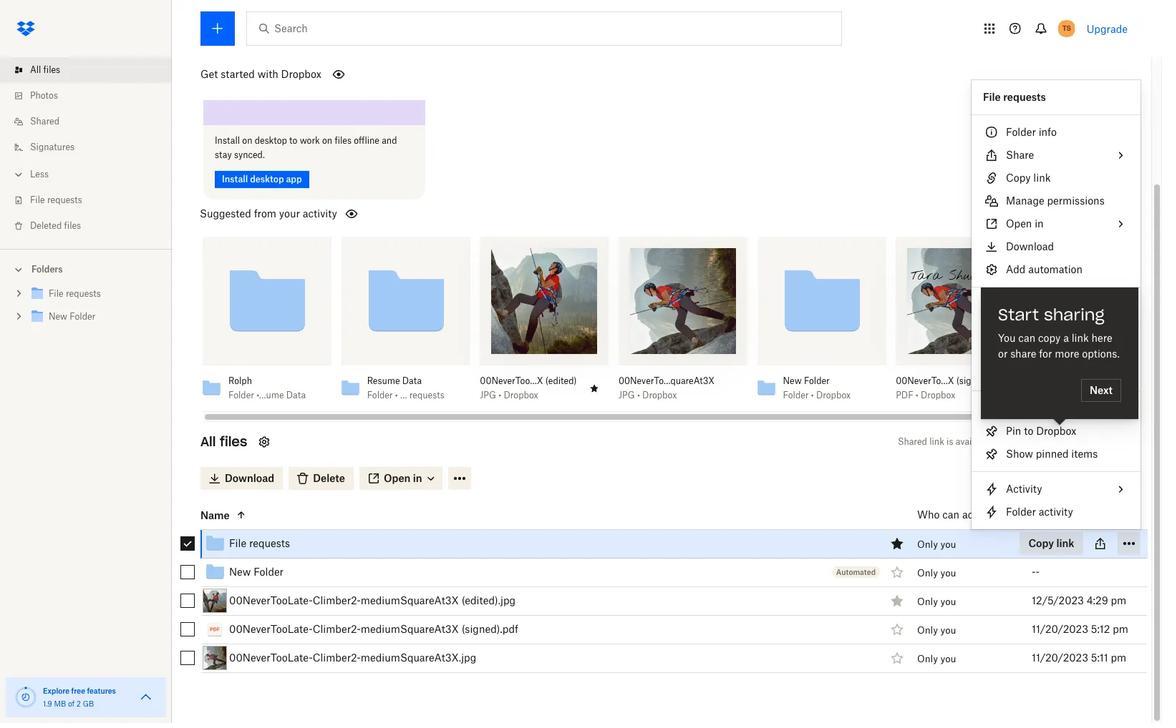 Task type: describe. For each thing, give the bounding box(es) containing it.
2 add to starred image from the top
[[889, 650, 906, 667]]

2
[[77, 700, 81, 709]]

list containing all files
[[0, 49, 172, 249]]

you for file requests
[[940, 539, 956, 551]]

open in menu item
[[972, 213, 1141, 236]]

install on desktop to work on files offline and stay synced.
[[215, 135, 397, 160]]

(signed).pdf
[[462, 624, 518, 636]]

folders button
[[0, 258, 172, 280]]

00nevertoo…x (edited) jpg • dropbox
[[480, 376, 577, 401]]

info
[[1039, 126, 1057, 138]]

files inside 'install on desktop to work on files offline and stay synced.'
[[335, 135, 352, 146]]

• for 00neverto…x
[[916, 390, 918, 401]]

you for 00nevertoolate-climber2-mediumsquareat3x.jpg
[[940, 654, 956, 665]]

activity menu item
[[972, 478, 1141, 501]]

jpg inside 00neverto…quareat3x jpg • dropbox
[[619, 390, 635, 401]]

dropbox inside file requests folder • dropbox
[[1093, 390, 1128, 401]]

pm for 12/5/2023 4:29 pm
[[1111, 595, 1126, 607]]

from
[[254, 207, 276, 219]]

add automation menu item
[[972, 258, 1141, 281]]

2 on from the left
[[322, 135, 332, 146]]

resume
[[367, 376, 400, 386]]

share button
[[1031, 431, 1093, 454]]

00neverto…quareat3x jpg • dropbox
[[619, 376, 715, 401]]

• for file
[[1088, 390, 1091, 401]]

more
[[1055, 348, 1079, 360]]

• for 00nevertoo…x
[[499, 390, 501, 401]]

install
[[215, 135, 240, 146]]

12/5/2023 4:29 pm
[[1032, 595, 1126, 607]]

pin to dropbox menu item
[[972, 420, 1141, 443]]

add
[[1006, 263, 1026, 276]]

climber2- for (signed).pdf
[[313, 624, 361, 636]]

activity
[[1006, 483, 1042, 495]]

folder inside rolph folder •…ume data
[[228, 390, 254, 401]]

explore free features 1.9 mb of 2 gb
[[43, 687, 116, 709]]

/00nevertoolate climber2 mediumsquareat3x.jpg image
[[203, 647, 227, 671]]

next button
[[1081, 379, 1121, 402]]

pdf
[[896, 390, 913, 401]]

copy link
[[1006, 172, 1051, 184]]

1 vertical spatial all
[[200, 434, 216, 450]]

table containing name
[[169, 502, 1148, 673]]

who can access
[[917, 509, 994, 521]]

dropbox image
[[11, 14, 40, 43]]

options.
[[1082, 348, 1120, 360]]

remove from starred image for --
[[889, 536, 906, 553]]

00nevertoolate-climber2-mediumsquareat3x (signed).pdf
[[229, 624, 518, 636]]

dropbox inside 00neverto…quareat3x jpg • dropbox
[[642, 390, 677, 401]]

rolph folder •…ume data
[[228, 376, 306, 401]]

gb
[[83, 700, 94, 709]]

requests inside table
[[249, 538, 290, 550]]

deleted files link
[[11, 213, 172, 239]]

delete menu item
[[972, 294, 1141, 316]]

pm for 11/20/2023 5:11 pm
[[1111, 652, 1126, 664]]

shared link
[[11, 109, 172, 135]]

open
[[1006, 218, 1032, 230]]

pdf • dropbox button
[[896, 390, 993, 401]]

folder •…ume data button
[[228, 390, 306, 401]]

only you button for file requests
[[917, 539, 956, 551]]

name new folder, modified 11/20/2023 4:44 pm, element
[[169, 559, 1148, 588]]

00nevertoolate-climber2-mediumsquareat3x.jpg
[[229, 652, 476, 664]]

file requests inside list
[[30, 195, 82, 205]]

only for new folder
[[917, 568, 938, 580]]

dropbox inside new folder folder • dropbox
[[816, 390, 851, 401]]

add to starred image
[[889, 622, 906, 639]]

is
[[947, 436, 953, 447]]

download menu item
[[972, 236, 1141, 258]]

mb
[[54, 700, 66, 709]]

and
[[382, 135, 397, 146]]

jpg • dropbox button for •
[[480, 390, 577, 401]]

requests inside resume data folder • … requests
[[409, 390, 444, 401]]

only for file requests
[[917, 539, 938, 551]]

manage permissions
[[1006, 195, 1105, 207]]

files right deleted
[[64, 221, 81, 231]]

show
[[1006, 448, 1033, 460]]

manage permissions menu item
[[972, 190, 1141, 213]]

quota usage element
[[14, 687, 37, 710]]

folders
[[32, 264, 63, 275]]

add to starred image inside name new folder, modified 11/20/2023 4:44 pm, element
[[889, 564, 906, 581]]

new folder button
[[783, 376, 860, 387]]

of
[[68, 700, 75, 709]]

here
[[1092, 332, 1113, 344]]

upgrade
[[1087, 23, 1128, 35]]

start sharing you can copy a link here or share for more options.
[[998, 305, 1120, 360]]

(signed)
[[956, 376, 989, 386]]

folder • dropbox button for file requests
[[1060, 390, 1138, 401]]

data inside rolph folder •…ume data
[[286, 390, 306, 401]]

desktop
[[255, 135, 287, 146]]

file inside file requests folder • dropbox
[[1060, 376, 1075, 386]]

automated
[[836, 569, 876, 577]]

suggested from your activity
[[200, 207, 337, 219]]

modified button
[[1032, 507, 1111, 524]]

modified
[[1032, 509, 1074, 521]]

00nevertoolate- for 00nevertoolate-climber2-mediumsquareat3x.jpg
[[229, 652, 313, 664]]

work
[[300, 135, 320, 146]]

to inside 'install on desktop to work on files offline and stay synced.'
[[289, 135, 297, 146]]

pinned
[[1036, 448, 1069, 460]]

folder activity menu item
[[972, 501, 1141, 524]]

pm for 11/20/2023 5:12 pm
[[1113, 624, 1128, 636]]

start
[[998, 305, 1039, 325]]

upgrade link
[[1087, 23, 1128, 35]]

rolph button
[[228, 376, 306, 387]]

requests up folder info
[[1003, 91, 1046, 103]]

all files list item
[[0, 57, 172, 83]]

started
[[221, 68, 255, 80]]

synced.
[[234, 149, 265, 160]]

photos link
[[11, 83, 172, 109]]

folder inside folder info menu item
[[1006, 126, 1036, 138]]

only you for 00nevertoolate-climber2-mediumsquareat3x (signed).pdf
[[917, 625, 956, 637]]

manage
[[1006, 195, 1044, 207]]

link for shared link is available
[[929, 436, 944, 447]]

your
[[279, 207, 300, 219]]

1
[[1025, 473, 1030, 486]]

share menu item
[[972, 144, 1141, 167]]

shared for shared link is available
[[898, 436, 927, 447]]

5:11
[[1091, 652, 1108, 664]]

5:12
[[1091, 624, 1110, 636]]

(edited).jpg
[[462, 595, 516, 607]]

dropbox inside 00neverto…x (signed) pdf • dropbox
[[921, 390, 955, 401]]

only you button for new folder
[[917, 568, 956, 580]]

folder inside new folder link
[[254, 566, 284, 579]]

files inside list item
[[43, 64, 60, 75]]

name 00nevertoolate-climber2-mediumsquareat3x (edited).jpg, modified 12/5/2023 4:29 pm, element
[[169, 588, 1148, 616]]

copy
[[1038, 332, 1061, 344]]

share inside button
[[1056, 436, 1085, 448]]

0 vertical spatial activity
[[303, 207, 337, 219]]

00neverto…quareat3x
[[619, 376, 715, 386]]

activity inside menu item
[[1039, 506, 1073, 518]]

deleted
[[30, 221, 62, 231]]

you
[[998, 332, 1016, 344]]

next
[[1090, 384, 1113, 397]]

1 selected
[[1025, 473, 1074, 486]]

to inside menu item
[[1024, 425, 1033, 437]]

items
[[1071, 448, 1098, 460]]

get started with dropbox
[[200, 68, 321, 80]]



Task type: locate. For each thing, give the bounding box(es) containing it.
file requests link inside name file requests, modified 11/20/2023 4:54 pm, element
[[229, 536, 290, 553]]

0 vertical spatial 00nevertoolate-
[[229, 595, 313, 607]]

• for new
[[811, 390, 814, 401]]

2 horizontal spatial file requests
[[983, 91, 1046, 103]]

1 on from the left
[[242, 135, 252, 146]]

-- inside name file requests, modified 11/20/2023 4:54 pm, element
[[1032, 538, 1040, 550]]

only you button for 00nevertoolate-climber2-mediumsquareat3x (signed).pdf
[[917, 625, 956, 637]]

on
[[242, 135, 252, 146], [322, 135, 332, 146]]

1 only from the top
[[917, 539, 938, 551]]

jpg inside 00nevertoo…x (edited) jpg • dropbox
[[480, 390, 496, 401]]

remove from starred image for 12/5/2023 4:29 pm
[[889, 593, 906, 610]]

• down file requests button
[[1088, 390, 1091, 401]]

shared link is available
[[898, 436, 991, 447]]

00nevertoolate-climber2-mediumsquareat3x (edited).jpg
[[229, 595, 516, 607]]

2 vertical spatial climber2-
[[313, 652, 361, 664]]

you inside name 00nevertoolate-climber2-mediumsquareat3x (edited).jpg, modified 12/5/2023 4:29 pm, element
[[940, 597, 956, 608]]

file requests link up new folder
[[229, 536, 290, 553]]

0 vertical spatial remove from starred image
[[889, 536, 906, 553]]

you for 00nevertoolate-climber2-mediumsquareat3x (edited).jpg
[[940, 597, 956, 608]]

1 folder • dropbox button from the left
[[783, 390, 860, 401]]

only you inside name new folder, modified 11/20/2023 4:44 pm, element
[[917, 568, 956, 580]]

copy link menu item
[[972, 167, 1141, 190]]

suggested
[[200, 207, 251, 219]]

only you for file requests
[[917, 539, 956, 551]]

0 vertical spatial --
[[1032, 538, 1040, 550]]

• inside new folder folder • dropbox
[[811, 390, 814, 401]]

all files link
[[11, 57, 172, 83]]

you inside name file requests, modified 11/20/2023 4:54 pm, element
[[940, 539, 956, 551]]

2 • from the left
[[499, 390, 501, 401]]

photos
[[30, 90, 58, 101]]

file requests button
[[1060, 376, 1138, 387]]

data inside resume data folder • … requests
[[402, 376, 422, 386]]

activity right your
[[303, 207, 337, 219]]

mediumsquareat3x up 00nevertoolate-climber2-mediumsquareat3x (signed).pdf
[[361, 595, 459, 607]]

file inside name file requests, modified 11/20/2023 4:54 pm, element
[[229, 538, 246, 550]]

link right a
[[1072, 332, 1089, 344]]

1 vertical spatial file requests
[[30, 195, 82, 205]]

rename menu item
[[972, 316, 1141, 339]]

1 add to starred image from the top
[[889, 564, 906, 581]]

new for new folder
[[229, 566, 251, 579]]

•
[[395, 390, 398, 401], [499, 390, 501, 401], [637, 390, 640, 401], [811, 390, 814, 401], [916, 390, 918, 401], [1088, 390, 1091, 401]]

1 11/20/2023 from the top
[[1032, 624, 1088, 636]]

2 vertical spatial pm
[[1111, 652, 1126, 664]]

• down 00neverto…quareat3x
[[637, 390, 640, 401]]

folder • dropbox button down file requests button
[[1060, 390, 1138, 401]]

1 • from the left
[[395, 390, 398, 401]]

12/5/2023
[[1032, 595, 1084, 607]]

2 remove from starred image from the top
[[889, 593, 906, 610]]

11/20/2023 5:12 pm
[[1032, 624, 1128, 636]]

2 climber2- from the top
[[313, 624, 361, 636]]

0 horizontal spatial folder • dropbox button
[[783, 390, 860, 401]]

share up copy
[[1006, 149, 1034, 161]]

--
[[1032, 538, 1040, 550], [1032, 566, 1040, 579]]

or
[[998, 348, 1008, 360]]

remove from starred image inside name 00nevertoolate-climber2-mediumsquareat3x (edited).jpg, modified 12/5/2023 4:29 pm, element
[[889, 593, 906, 610]]

2 vertical spatial link
[[929, 436, 944, 447]]

…
[[400, 390, 407, 401]]

list
[[0, 49, 172, 249]]

• left …
[[395, 390, 398, 401]]

-- inside name new folder, modified 11/20/2023 4:44 pm, element
[[1032, 566, 1040, 579]]

1 vertical spatial shared
[[898, 436, 927, 447]]

1 vertical spatial 11/20/2023
[[1032, 652, 1088, 664]]

share
[[1006, 149, 1034, 161], [1056, 436, 1085, 448]]

can
[[1018, 332, 1035, 344], [942, 509, 960, 521]]

•…ume
[[256, 390, 284, 401]]

-- up 12/5/2023
[[1032, 566, 1040, 579]]

add to starred image
[[889, 564, 906, 581], [889, 650, 906, 667]]

4:29
[[1087, 595, 1108, 607]]

rolph
[[228, 376, 252, 386]]

1 horizontal spatial jpg
[[619, 390, 635, 401]]

0 horizontal spatial file requests link
[[11, 188, 172, 213]]

0 horizontal spatial shared
[[30, 116, 59, 127]]

requests right …
[[409, 390, 444, 401]]

data right •…ume
[[286, 390, 306, 401]]

with
[[258, 68, 278, 80]]

move menu item
[[972, 339, 1141, 362]]

jpg down 00nevertoo…x
[[480, 390, 496, 401]]

dropbox
[[281, 68, 321, 80], [504, 390, 538, 401], [642, 390, 677, 401], [816, 390, 851, 401], [921, 390, 955, 401], [1093, 390, 1128, 401], [1036, 425, 1076, 437]]

only you for 00nevertoolate-climber2-mediumsquareat3x (edited).jpg
[[917, 597, 956, 608]]

2 vertical spatial 00nevertoolate-
[[229, 652, 313, 664]]

-- for folder
[[1032, 566, 1040, 579]]

4 only from the top
[[917, 625, 938, 637]]

00nevertoo…x
[[480, 376, 543, 386]]

0 vertical spatial file requests
[[983, 91, 1046, 103]]

mediumsquareat3x for (signed).pdf
[[361, 624, 459, 636]]

move
[[1006, 344, 1032, 357]]

requests down 'options.'
[[1077, 376, 1112, 386]]

5 • from the left
[[916, 390, 918, 401]]

6 • from the left
[[1088, 390, 1091, 401]]

0 vertical spatial file requests link
[[11, 188, 172, 213]]

name 00nevertoolate-climber2-mediumsquareat3x (signed).pdf, modified 11/20/2023 5:12 pm, element
[[169, 616, 1148, 645]]

11/20/2023 for 11/20/2023 5:11 pm
[[1032, 652, 1088, 664]]

free
[[71, 687, 85, 696]]

climber2- up 00nevertoolate-climber2-mediumsquareat3x.jpg
[[313, 624, 361, 636]]

shared left is
[[898, 436, 927, 447]]

2 only you button from the top
[[917, 568, 956, 580]]

can inside table
[[942, 509, 960, 521]]

1 horizontal spatial folder • dropbox button
[[1060, 390, 1138, 401]]

1 horizontal spatial file requests
[[229, 538, 290, 550]]

0 vertical spatial new
[[783, 376, 802, 386]]

unstar menu item
[[972, 397, 1141, 420]]

add to starred image right the automated
[[889, 564, 906, 581]]

data up folder • … requests button
[[402, 376, 422, 386]]

all files down rolph
[[200, 434, 247, 450]]

2 horizontal spatial link
[[1072, 332, 1089, 344]]

0 vertical spatial to
[[289, 135, 297, 146]]

0 vertical spatial 11/20/2023
[[1032, 624, 1088, 636]]

resume data button
[[367, 376, 444, 387]]

shared for shared
[[30, 116, 59, 127]]

dropbox down 00neverto…x (signed) button
[[921, 390, 955, 401]]

files down folder •…ume data button
[[220, 434, 247, 450]]

5 you from the top
[[940, 654, 956, 665]]

folder • … requests button
[[367, 390, 444, 401]]

00neverto…quareat3x button
[[619, 376, 716, 387]]

to
[[289, 135, 297, 146], [1024, 425, 1033, 437]]

2 00nevertoolate- from the top
[[229, 624, 313, 636]]

access
[[962, 509, 994, 521]]

0 vertical spatial link
[[1033, 172, 1051, 184]]

files left the offline
[[335, 135, 352, 146]]

only you inside name 00nevertoolate-climber2-mediumsquareat3x (edited).jpg, modified 12/5/2023 4:29 pm, element
[[917, 597, 956, 608]]

you
[[940, 539, 956, 551], [940, 568, 956, 580], [940, 597, 956, 608], [940, 625, 956, 637], [940, 654, 956, 665]]

1 horizontal spatial share
[[1056, 436, 1085, 448]]

3 only you from the top
[[917, 597, 956, 608]]

00nevertoolate- for 00nevertoolate-climber2-mediumsquareat3x (edited).jpg
[[229, 595, 313, 607]]

1 vertical spatial all files
[[200, 434, 247, 450]]

share
[[1010, 348, 1036, 360]]

requests up deleted files
[[47, 195, 82, 205]]

00nevertoolate-
[[229, 595, 313, 607], [229, 624, 313, 636], [229, 652, 313, 664]]

copy
[[1006, 172, 1031, 184]]

5 only you button from the top
[[917, 654, 956, 665]]

• right pdf
[[916, 390, 918, 401]]

available
[[956, 436, 991, 447]]

5 only you from the top
[[917, 654, 956, 665]]

for
[[1039, 348, 1052, 360]]

2 -- from the top
[[1032, 566, 1040, 579]]

dropbox down file requests button
[[1093, 390, 1128, 401]]

shared inside list
[[30, 116, 59, 127]]

1 horizontal spatial file requests link
[[229, 536, 290, 553]]

dropbox right with
[[281, 68, 321, 80]]

only for 00nevertoolate-climber2-mediumsquareat3x.jpg
[[917, 654, 938, 665]]

00nevertoolate- for 00nevertoolate-climber2-mediumsquareat3x (signed).pdf
[[229, 624, 313, 636]]

only you button for 00nevertoolate-climber2-mediumsquareat3x.jpg
[[917, 654, 956, 665]]

1 vertical spatial mediumsquareat3x
[[361, 624, 459, 636]]

only inside name file requests, modified 11/20/2023 4:54 pm, element
[[917, 539, 938, 551]]

1 vertical spatial file requests link
[[229, 536, 290, 553]]

all files inside list item
[[30, 64, 60, 75]]

0 vertical spatial add to starred image
[[889, 564, 906, 581]]

0 horizontal spatial activity
[[303, 207, 337, 219]]

1 horizontal spatial to
[[1024, 425, 1033, 437]]

you for new folder
[[940, 568, 956, 580]]

1 horizontal spatial link
[[1033, 172, 1051, 184]]

0 vertical spatial data
[[402, 376, 422, 386]]

activity down activity menu item at the bottom of the page
[[1039, 506, 1073, 518]]

1.9
[[43, 700, 52, 709]]

dropbox down unstar menu item
[[1036, 425, 1076, 437]]

add automation
[[1006, 263, 1083, 276]]

signatures
[[30, 142, 75, 153]]

0 horizontal spatial all files
[[30, 64, 60, 75]]

1 remove from starred image from the top
[[889, 536, 906, 553]]

can right who
[[942, 509, 960, 521]]

climber2- for (edited).jpg
[[313, 595, 361, 607]]

1 vertical spatial to
[[1024, 425, 1033, 437]]

only for 00nevertoolate-climber2-mediumsquareat3x (edited).jpg
[[917, 597, 938, 608]]

folder
[[1006, 126, 1036, 138], [804, 376, 830, 386], [228, 390, 254, 401], [367, 390, 393, 401], [783, 390, 809, 401], [1060, 390, 1086, 401], [1006, 506, 1036, 518], [254, 566, 284, 579]]

1 vertical spatial pm
[[1113, 624, 1128, 636]]

you for 00nevertoolate-climber2-mediumsquareat3x (signed).pdf
[[940, 625, 956, 637]]

2 11/20/2023 from the top
[[1032, 652, 1088, 664]]

file requests link up deleted files
[[11, 188, 172, 213]]

sharing
[[1044, 305, 1105, 325]]

00nevertoolate-climber2-mediumsquareat3x (signed).pdf link
[[229, 622, 518, 639]]

-- for requests
[[1032, 538, 1040, 550]]

3 00nevertoolate- from the top
[[229, 652, 313, 664]]

show pinned items menu item
[[972, 443, 1141, 466]]

1 mediumsquareat3x from the top
[[361, 595, 459, 607]]

4 • from the left
[[811, 390, 814, 401]]

only you inside "name 00nevertoolate-climber2-mediumsquareat3x.jpg, modified 11/20/2023 5:11 pm," element
[[917, 654, 956, 665]]

only you button inside "name 00nevertoolate-climber2-mediumsquareat3x.jpg, modified 11/20/2023 5:11 pm," element
[[917, 654, 956, 665]]

1 horizontal spatial data
[[402, 376, 422, 386]]

4 you from the top
[[940, 625, 956, 637]]

mediumsquareat3x.jpg
[[361, 652, 476, 664]]

2 only you from the top
[[917, 568, 956, 580]]

mediumsquareat3x
[[361, 595, 459, 607], [361, 624, 459, 636]]

0 horizontal spatial new
[[229, 566, 251, 579]]

3 climber2- from the top
[[313, 652, 361, 664]]

2 you from the top
[[940, 568, 956, 580]]

0 horizontal spatial data
[[286, 390, 306, 401]]

1 vertical spatial link
[[1072, 332, 1089, 344]]

0 vertical spatial all files
[[30, 64, 60, 75]]

0 vertical spatial climber2-
[[313, 595, 361, 607]]

2 jpg from the left
[[619, 390, 635, 401]]

pm right 5:12
[[1113, 624, 1128, 636]]

1 jpg from the left
[[480, 390, 496, 401]]

table
[[169, 502, 1148, 673]]

features
[[87, 687, 116, 696]]

folder • dropbox button
[[783, 390, 860, 401], [1060, 390, 1138, 401]]

1 vertical spatial --
[[1032, 566, 1040, 579]]

dropbox down 00neverto…quareat3x button
[[642, 390, 677, 401]]

link left is
[[929, 436, 944, 447]]

only inside "name 00nevertoolate-climber2-mediumsquareat3x.jpg, modified 11/20/2023 5:11 pm," element
[[917, 654, 938, 665]]

link inside menu item
[[1033, 172, 1051, 184]]

all
[[30, 64, 41, 75], [200, 434, 216, 450]]

11/20/2023 5:11 pm
[[1032, 652, 1126, 664]]

folder inside resume data folder • … requests
[[367, 390, 393, 401]]

file requests folder • dropbox
[[1060, 376, 1128, 401]]

pm right 4:29
[[1111, 595, 1126, 607]]

00neverto…x (signed) pdf • dropbox
[[896, 376, 989, 401]]

add to starred image down add to starred icon
[[889, 650, 906, 667]]

2 folder • dropbox button from the left
[[1060, 390, 1138, 401]]

1 horizontal spatial all files
[[200, 434, 247, 450]]

11/20/2023 down 11/20/2023 5:12 pm
[[1032, 652, 1088, 664]]

stay
[[215, 149, 232, 160]]

you inside "name 00nevertoolate-climber2-mediumsquareat3x.jpg, modified 11/20/2023 5:11 pm," element
[[940, 654, 956, 665]]

requests up new folder
[[249, 538, 290, 550]]

0 vertical spatial pm
[[1111, 595, 1126, 607]]

0 vertical spatial all
[[30, 64, 41, 75]]

0 horizontal spatial all
[[30, 64, 41, 75]]

folder • dropbox button for new folder
[[783, 390, 860, 401]]

only inside name 00nevertoolate-climber2-mediumsquareat3x (signed).pdf, modified 11/20/2023 5:12 pm, element
[[917, 625, 938, 637]]

dropbox down new folder button
[[816, 390, 851, 401]]

name 00nevertoolate-climber2-mediumsquareat3x.jpg, modified 11/20/2023 5:11 pm, element
[[169, 645, 1148, 673]]

on up synced.
[[242, 135, 252, 146]]

pm right 5:11
[[1111, 652, 1126, 664]]

shared
[[30, 116, 59, 127], [898, 436, 927, 447]]

-
[[1032, 538, 1036, 550], [1036, 538, 1040, 550], [1032, 566, 1036, 579], [1036, 566, 1040, 579]]

remove from starred image
[[889, 536, 906, 553], [889, 593, 906, 610]]

-- down folder activity
[[1032, 538, 1040, 550]]

2 mediumsquareat3x from the top
[[361, 624, 459, 636]]

only for 00nevertoolate-climber2-mediumsquareat3x (signed).pdf
[[917, 625, 938, 637]]

link for copy link
[[1033, 172, 1051, 184]]

folder info menu item
[[972, 121, 1141, 144]]

1 vertical spatial remove from starred image
[[889, 593, 906, 610]]

automation
[[1028, 263, 1083, 276]]

0 horizontal spatial on
[[242, 135, 252, 146]]

0 horizontal spatial file requests
[[30, 195, 82, 205]]

offline
[[354, 135, 379, 146]]

1 vertical spatial climber2-
[[313, 624, 361, 636]]

folder inside folder activity menu item
[[1006, 506, 1036, 518]]

share up items
[[1056, 436, 1085, 448]]

00nevertoolate-climber2-mediumsquareat3x.jpg link
[[229, 650, 476, 667]]

1 horizontal spatial can
[[1018, 332, 1035, 344]]

resume data folder • … requests
[[367, 376, 444, 401]]

less
[[30, 169, 49, 180]]

4 only you from the top
[[917, 625, 956, 637]]

1 00nevertoolate- from the top
[[229, 595, 313, 607]]

share inside menu item
[[1006, 149, 1034, 161]]

1 you from the top
[[940, 539, 956, 551]]

1 vertical spatial data
[[286, 390, 306, 401]]

new inside table
[[229, 566, 251, 579]]

jpg • dropbox button for dropbox
[[619, 390, 716, 401]]

only you inside name file requests, modified 11/20/2023 4:54 pm, element
[[917, 539, 956, 551]]

2 only from the top
[[917, 568, 938, 580]]

4 only you button from the top
[[917, 625, 956, 637]]

only you button inside name file requests, modified 11/20/2023 4:54 pm, element
[[917, 539, 956, 551]]

0 vertical spatial mediumsquareat3x
[[361, 595, 459, 607]]

shared down the photos
[[30, 116, 59, 127]]

a
[[1063, 332, 1069, 344]]

0 vertical spatial share
[[1006, 149, 1034, 161]]

all inside all files list item
[[30, 64, 41, 75]]

requests inside file requests folder • dropbox
[[1077, 376, 1112, 386]]

file requests inside table
[[229, 538, 290, 550]]

all files up the photos
[[30, 64, 60, 75]]

climber2- up 00nevertoolate-climber2-mediumsquareat3x (signed).pdf
[[313, 595, 361, 607]]

climber2-
[[313, 595, 361, 607], [313, 624, 361, 636], [313, 652, 361, 664]]

00neverto…x
[[896, 376, 954, 386]]

00nevertoo…x (edited) button
[[480, 376, 577, 387]]

only you for new folder
[[917, 568, 956, 580]]

only you inside name 00nevertoolate-climber2-mediumsquareat3x (signed).pdf, modified 11/20/2023 5:12 pm, element
[[917, 625, 956, 637]]

delete
[[1006, 299, 1037, 311]]

files up the photos
[[43, 64, 60, 75]]

name
[[200, 509, 230, 521]]

only you button inside name new folder, modified 11/20/2023 4:44 pm, element
[[917, 568, 956, 580]]

deleted files
[[30, 221, 81, 231]]

0 vertical spatial shared
[[30, 116, 59, 127]]

1 vertical spatial add to starred image
[[889, 650, 906, 667]]

show pinned items
[[1006, 448, 1098, 460]]

• inside resume data folder • … requests
[[395, 390, 398, 401]]

can inside the start sharing you can copy a link here or share for more options.
[[1018, 332, 1035, 344]]

in
[[1035, 218, 1044, 230]]

1 -- from the top
[[1032, 538, 1040, 550]]

only you for 00nevertoolate-climber2-mediumsquareat3x.jpg
[[917, 654, 956, 665]]

1 vertical spatial new
[[229, 566, 251, 579]]

1 only you button from the top
[[917, 539, 956, 551]]

dropbox inside menu item
[[1036, 425, 1076, 437]]

• inside 00nevertoo…x (edited) jpg • dropbox
[[499, 390, 501, 401]]

dropbox down 00nevertoo…x (edited) button
[[504, 390, 538, 401]]

only inside name new folder, modified 11/20/2023 4:44 pm, element
[[917, 568, 938, 580]]

pin
[[1006, 425, 1021, 437]]

0 vertical spatial can
[[1018, 332, 1035, 344]]

1 vertical spatial can
[[942, 509, 960, 521]]

dropbox inside 00nevertoo…x (edited) jpg • dropbox
[[504, 390, 538, 401]]

1 jpg • dropbox button from the left
[[480, 390, 577, 401]]

folder activity
[[1006, 506, 1073, 518]]

only inside name 00nevertoolate-climber2-mediumsquareat3x (edited).jpg, modified 12/5/2023 4:29 pm, element
[[917, 597, 938, 608]]

0 horizontal spatial link
[[929, 436, 944, 447]]

jpg down 00neverto…quareat3x
[[619, 390, 635, 401]]

on right work
[[322, 135, 332, 146]]

• for resume
[[395, 390, 398, 401]]

1 horizontal spatial shared
[[898, 436, 927, 447]]

to right pin at the bottom right of page
[[1024, 425, 1033, 437]]

0 horizontal spatial jpg • dropbox button
[[480, 390, 577, 401]]

name file requests, modified 11/20/2023 4:54 pm, element
[[169, 530, 1148, 559]]

0 horizontal spatial share
[[1006, 149, 1034, 161]]

pin to dropbox
[[1006, 425, 1076, 437]]

1 climber2- from the top
[[313, 595, 361, 607]]

1 vertical spatial share
[[1056, 436, 1085, 448]]

• down 00nevertoo…x
[[499, 390, 501, 401]]

can up share
[[1018, 332, 1035, 344]]

mediumsquareat3x up mediumsquareat3x.jpg
[[361, 624, 459, 636]]

jpg • dropbox button down 00neverto…quareat3x button
[[619, 390, 716, 401]]

11/20/2023 down 12/5/2023
[[1032, 624, 1088, 636]]

new inside new folder folder • dropbox
[[783, 376, 802, 386]]

11/20/2023 for 11/20/2023 5:12 pm
[[1032, 624, 1088, 636]]

1 horizontal spatial new
[[783, 376, 802, 386]]

file requests up folder info
[[983, 91, 1046, 103]]

file requests up deleted files
[[30, 195, 82, 205]]

3 • from the left
[[637, 390, 640, 401]]

menu item
[[972, 362, 1141, 385]]

group
[[0, 280, 172, 339]]

to left work
[[289, 135, 297, 146]]

0 horizontal spatial can
[[942, 509, 960, 521]]

3 only you button from the top
[[917, 597, 956, 608]]

3 you from the top
[[940, 597, 956, 608]]

remove from starred image inside name file requests, modified 11/20/2023 4:54 pm, element
[[889, 536, 906, 553]]

new for new folder folder • dropbox
[[783, 376, 802, 386]]

1 horizontal spatial activity
[[1039, 506, 1073, 518]]

all files
[[30, 64, 60, 75], [200, 434, 247, 450]]

climber2- down 00nevertoolate-climber2-mediumsquareat3x (signed).pdf link
[[313, 652, 361, 664]]

folder inside file requests folder • dropbox
[[1060, 390, 1086, 401]]

jpg • dropbox button down 00nevertoo…x (edited) button
[[480, 390, 577, 401]]

1 vertical spatial 00nevertoolate-
[[229, 624, 313, 636]]

0 horizontal spatial to
[[289, 135, 297, 146]]

folder info
[[1006, 126, 1057, 138]]

1 horizontal spatial jpg • dropbox button
[[619, 390, 716, 401]]

• down new folder button
[[811, 390, 814, 401]]

signatures link
[[11, 135, 172, 160]]

name button
[[200, 507, 882, 524]]

/00nevertoolate-climber2-mediumsquareat3x (edited).jpg image
[[203, 589, 227, 614]]

permissions
[[1047, 195, 1105, 207]]

link right copy
[[1033, 172, 1051, 184]]

0 horizontal spatial jpg
[[480, 390, 496, 401]]

• inside 00neverto…quareat3x jpg • dropbox
[[637, 390, 640, 401]]

only you button inside name 00nevertoolate-climber2-mediumsquareat3x (edited).jpg, modified 12/5/2023 4:29 pm, element
[[917, 597, 956, 608]]

• inside 00neverto…x (signed) pdf • dropbox
[[916, 390, 918, 401]]

you inside name 00nevertoolate-climber2-mediumsquareat3x (signed).pdf, modified 11/20/2023 5:12 pm, element
[[940, 625, 956, 637]]

you inside name new folder, modified 11/20/2023 4:44 pm, element
[[940, 568, 956, 580]]

less image
[[11, 168, 26, 182]]

new folder folder • dropbox
[[783, 376, 851, 401]]

rename
[[1006, 321, 1045, 334]]

file requests up new folder
[[229, 538, 290, 550]]

1 only you from the top
[[917, 539, 956, 551]]

only you button inside name 00nevertoolate-climber2-mediumsquareat3x (signed).pdf, modified 11/20/2023 5:12 pm, element
[[917, 625, 956, 637]]

5 only from the top
[[917, 654, 938, 665]]

open in
[[1006, 218, 1044, 230]]

link inside the start sharing you can copy a link here or share for more options.
[[1072, 332, 1089, 344]]

2 vertical spatial file requests
[[229, 538, 290, 550]]

only you button for 00nevertoolate-climber2-mediumsquareat3x (edited).jpg
[[917, 597, 956, 608]]

• inside file requests folder • dropbox
[[1088, 390, 1091, 401]]

3 only from the top
[[917, 597, 938, 608]]

None field
[[0, 0, 110, 16]]

1 horizontal spatial on
[[322, 135, 332, 146]]

only
[[917, 539, 938, 551], [917, 568, 938, 580], [917, 597, 938, 608], [917, 625, 938, 637], [917, 654, 938, 665]]

1 horizontal spatial all
[[200, 434, 216, 450]]

mediumsquareat3x for (edited).jpg
[[361, 595, 459, 607]]

folder • dropbox button down new folder button
[[783, 390, 860, 401]]

1 vertical spatial activity
[[1039, 506, 1073, 518]]

2 jpg • dropbox button from the left
[[619, 390, 716, 401]]



Task type: vqa. For each thing, say whether or not it's contained in the screenshot.


